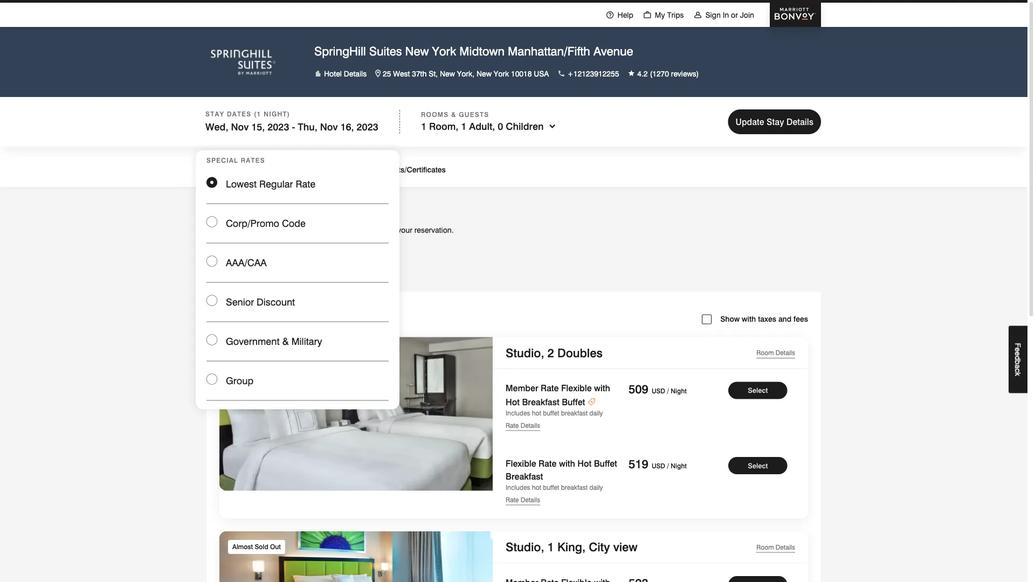 Task type: describe. For each thing, give the bounding box(es) containing it.
details inside includes hot buffet breakfast daily rate details
[[521, 422, 540, 430]]

usd for 509
[[652, 387, 665, 395]]

25 west 37th st,   new york, new york 10018 usa
[[383, 69, 549, 78]]

request
[[248, 226, 273, 235]]

0
[[498, 121, 503, 132]]

room for studio, 1 king, city view
[[757, 544, 774, 551]]

accessible
[[286, 226, 321, 235]]

hotel details link
[[314, 68, 367, 79]]

3
[[219, 314, 224, 324]]

or
[[731, 10, 738, 19]]

1 rate details link from the top
[[506, 418, 620, 431]]

aaa/caa
[[226, 257, 267, 269]]

-
[[292, 121, 295, 132]]

from inside standard rates from 509 usd/night
[[219, 278, 235, 286]]

springhill suites new york midtown manhattan/fifth avenue
[[314, 44, 633, 58]]

usd/night inside standard rates from 509 usd/night
[[249, 278, 280, 286]]

taxes
[[758, 314, 777, 324]]

0 horizontal spatial york
[[432, 44, 456, 58]]

night)
[[264, 110, 290, 118]]

2 e from the top
[[1014, 352, 1023, 356]]

show
[[721, 314, 740, 324]]

509 usd / night
[[629, 382, 687, 396]]

update stay details button
[[728, 109, 821, 134]]

thu,
[[298, 121, 317, 132]]

help link
[[601, 0, 638, 28]]

room details for studio, 1 king, city view
[[757, 544, 795, 551]]

1 room, 1 adult, 0 children
[[421, 121, 544, 132]]

government
[[226, 336, 280, 347]]

sign in or join
[[706, 10, 754, 19]]

stay inside 'button'
[[767, 116, 784, 127]]

special
[[207, 156, 238, 164]]

includes inside includes hot buffet breakfast daily rate details
[[506, 410, 530, 417]]

1 vertical spatial rooms
[[259, 314, 284, 324]]

use points/certificates
[[367, 165, 446, 174]]

b
[[1014, 360, 1023, 364]]

2 nov from the left
[[320, 121, 338, 132]]

studio, for studio, 2 doubles
[[506, 346, 544, 360]]

daily inside the flexible rate with hot buffet breakfast includes hot buffet breakfast daily rate details
[[590, 484, 603, 492]]

hot inside the flexible rate with hot buffet breakfast includes hot buffet breakfast daily rate details
[[578, 458, 592, 469]]

room
[[323, 226, 341, 235]]

room,
[[429, 121, 459, 132]]

rooms & guests
[[421, 111, 489, 118]]

0 vertical spatial with
[[742, 314, 756, 324]]

my
[[655, 10, 665, 19]]

519 usd / night
[[629, 457, 687, 471]]

studio, 2 doubles
[[506, 346, 603, 360]]

update
[[736, 116, 765, 127]]

1 horizontal spatial usd/night
[[336, 277, 367, 284]]

0 horizontal spatial 1
[[421, 121, 427, 132]]

select for 509
[[748, 386, 768, 395]]

0 horizontal spatial a
[[244, 200, 250, 214]]

government & military
[[226, 336, 322, 347]]

discount
[[257, 296, 295, 308]]

dates
[[227, 110, 252, 118]]

regular
[[259, 178, 293, 190]]

f e e d b a c k button
[[1009, 326, 1028, 393]]

midtown
[[460, 44, 505, 58]]

lowest regular rate
[[226, 178, 316, 190]]

west
[[393, 69, 410, 78]]

519
[[629, 457, 649, 471]]

buffet inside the flexible rate with hot buffet breakfast includes hot buffet breakfast daily rate details
[[543, 484, 559, 492]]

doubles
[[558, 346, 603, 360]]

standard rates from 509 usd/night
[[219, 266, 281, 286]]

corp/promo
[[226, 218, 279, 229]]

+12123912255
[[567, 69, 619, 78]]

accessibility image
[[207, 225, 212, 239]]

select for 519
[[748, 462, 768, 470]]

sign in or join button
[[689, 0, 759, 28]]

k
[[1014, 372, 1023, 376]]

a inside button
[[1014, 364, 1023, 369]]

hotel details
[[324, 69, 367, 78]]

hot inside includes hot buffet breakfast daily rate details
[[532, 410, 541, 417]]

daily inside includes hot buffet breakfast daily rate details
[[590, 410, 603, 417]]

usd for 519
[[652, 462, 665, 470]]

york,
[[457, 69, 475, 78]]

room for studio, 2 doubles
[[757, 349, 774, 357]]

member rates1x image
[[587, 397, 596, 407]]

c
[[1014, 369, 1023, 372]]

d
[[1014, 356, 1023, 360]]

manhattan/fifth
[[508, 44, 590, 58]]

code
[[282, 218, 306, 229]]

buffet inside includes hot buffet breakfast daily rate details
[[543, 410, 559, 417]]

breakfast inside the flexible rate with hot buffet breakfast includes hot buffet breakfast daily rate details
[[561, 484, 588, 492]]

springhill suites new york midtown manhattan/fifth avenue link
[[314, 44, 699, 58]]

king,
[[558, 540, 586, 554]]

my trips
[[655, 10, 684, 19]]

f
[[1014, 343, 1023, 348]]

details inside 'button'
[[787, 116, 814, 127]]

15,
[[251, 121, 265, 132]]

adult,
[[469, 121, 495, 132]]

thin image for sign in or join
[[694, 11, 702, 19]]

standard rates tab
[[207, 256, 294, 292]]

image1-double/double suite image
[[219, 337, 493, 491]]

join
[[740, 10, 754, 19]]

guests
[[459, 111, 489, 118]]

reservation.
[[415, 226, 454, 235]]

city
[[589, 540, 610, 554]]

1 vertical spatial 509
[[629, 382, 649, 396]]

select a room and rate
[[207, 200, 338, 214]]

breakfast for member
[[522, 397, 560, 407]]

1 room, 1 adult, 0 children button
[[421, 121, 558, 132]]

hot inside member rate flexible with hot breakfast buffet
[[506, 397, 520, 407]]

1 2023 from the left
[[268, 121, 289, 132]]

25
[[383, 69, 391, 78]]

37th
[[412, 69, 427, 78]]

points/certificates
[[383, 165, 446, 174]]

you can request an accessible room when reviewing your reservation.
[[218, 226, 454, 235]]

rate inside includes hot buffet breakfast daily rate details
[[506, 422, 519, 430]]

update stay details
[[736, 116, 814, 127]]

509 inside standard rates from 509 usd/night
[[236, 278, 247, 286]]



Task type: locate. For each thing, give the bounding box(es) containing it.
rate inside member rate flexible with hot breakfast buffet
[[541, 383, 559, 394]]

1 horizontal spatial 509
[[629, 382, 649, 396]]

0 horizontal spatial 509
[[236, 278, 247, 286]]

night
[[671, 387, 687, 395], [671, 462, 687, 470]]

breakfast
[[522, 397, 560, 407], [506, 471, 543, 482]]

dropdown down image
[[544, 121, 558, 132]]

select button for 519
[[729, 457, 788, 475]]

0 vertical spatial rate details link
[[506, 418, 620, 431]]

0 vertical spatial &
[[451, 111, 457, 118]]

st,
[[429, 69, 438, 78]]

e
[[1014, 348, 1023, 352], [1014, 352, 1023, 356]]

rate details link
[[506, 418, 620, 431], [506, 493, 620, 506]]

0 vertical spatial york
[[432, 44, 456, 58]]

0 horizontal spatial buffet
[[562, 397, 585, 407]]

usd/night down rates at the top of page
[[249, 278, 280, 286]]

hot down includes hot buffet breakfast daily rate details
[[578, 458, 592, 469]]

1 horizontal spatial with
[[594, 383, 610, 394]]

breakfast inside includes hot buffet breakfast daily rate details
[[561, 410, 588, 417]]

hot
[[506, 397, 520, 407], [578, 458, 592, 469]]

1 vertical spatial a
[[1014, 364, 1023, 369]]

1 night from the top
[[671, 387, 687, 395]]

flexible rate with hot buffet breakfast includes hot buffet breakfast daily rate details
[[506, 458, 617, 504]]

senior
[[226, 296, 254, 308]]

1 horizontal spatial 1
[[461, 121, 467, 132]]

10018
[[511, 69, 532, 78]]

2 usd from the top
[[652, 462, 665, 470]]

children
[[506, 121, 544, 132]]

almost sold out
[[232, 349, 281, 357], [232, 349, 281, 357], [232, 543, 281, 551], [232, 543, 281, 551]]

new
[[405, 44, 429, 58], [440, 69, 455, 78], [477, 69, 492, 78]]

available
[[226, 314, 257, 324]]

with down includes hot buffet breakfast daily rate details
[[559, 458, 575, 469]]

2 studio, from the top
[[506, 540, 544, 554]]

hot
[[532, 410, 541, 417], [532, 484, 541, 492]]

& for government
[[282, 336, 289, 347]]

2 hot from the top
[[532, 484, 541, 492]]

buffet inside the flexible rate with hot buffet breakfast includes hot buffet breakfast daily rate details
[[594, 458, 617, 469]]

studio,
[[506, 346, 544, 360], [506, 540, 544, 554]]

0 horizontal spatial 2023
[[268, 121, 289, 132]]

1 vertical spatial select
[[748, 386, 768, 395]]

0 vertical spatial night
[[671, 387, 687, 395]]

room details for studio, 2 doubles
[[757, 349, 795, 357]]

& up 'room,'
[[451, 111, 457, 118]]

1 vertical spatial and
[[779, 314, 792, 324]]

4.2
[[638, 69, 648, 78]]

1 vertical spatial buffet
[[594, 458, 617, 469]]

suites
[[369, 44, 402, 58]]

1 vertical spatial breakfast
[[561, 484, 588, 492]]

2 daily from the top
[[590, 484, 603, 492]]

hot inside the flexible rate with hot buffet breakfast includes hot buffet breakfast daily rate details
[[532, 484, 541, 492]]

2 vertical spatial select
[[748, 462, 768, 470]]

1
[[421, 121, 427, 132], [461, 121, 467, 132], [548, 540, 554, 554]]

1 vertical spatial &
[[282, 336, 289, 347]]

2 vertical spatial room
[[757, 544, 774, 551]]

studio, left 2
[[506, 346, 544, 360]]

0 horizontal spatial usd/night
[[249, 278, 280, 286]]

nov left '16,'
[[320, 121, 338, 132]]

0 vertical spatial select button
[[729, 382, 788, 399]]

/ for 509
[[667, 387, 669, 395]]

0 vertical spatial hot
[[506, 397, 520, 407]]

stay up wed,
[[205, 110, 224, 118]]

thin image
[[643, 11, 652, 19]]

an
[[275, 226, 283, 235]]

show with taxes and fees
[[721, 314, 808, 324]]

group
[[226, 375, 254, 387]]

from
[[306, 277, 322, 284], [219, 278, 235, 286]]

1 vertical spatial usd
[[652, 462, 665, 470]]

a up k
[[1014, 364, 1023, 369]]

buffet
[[543, 410, 559, 417], [543, 484, 559, 492]]

studio, 1 king, city view
[[506, 540, 638, 554]]

avenue
[[594, 44, 633, 58]]

0 vertical spatial 509
[[236, 278, 247, 286]]

2 breakfast from the top
[[561, 484, 588, 492]]

daily
[[590, 410, 603, 417], [590, 484, 603, 492]]

1 vertical spatial breakfast
[[506, 471, 543, 482]]

0 vertical spatial rooms
[[421, 111, 449, 118]]

0 vertical spatial usd
[[652, 387, 665, 395]]

2 room details link from the top
[[757, 540, 795, 554]]

nov down dates
[[231, 121, 249, 132]]

1 vertical spatial room details link
[[757, 540, 795, 554]]

1 vertical spatial room details
[[757, 544, 795, 551]]

night inside 509 usd / night
[[671, 387, 687, 395]]

flexible inside the flexible rate with hot buffet breakfast includes hot buffet breakfast daily rate details
[[506, 458, 536, 469]]

thin image inside help link
[[606, 11, 615, 19]]

0 vertical spatial room details
[[757, 349, 795, 357]]

2023 down night)
[[268, 121, 289, 132]]

york up st,
[[432, 44, 456, 58]]

1 vertical spatial rate details link
[[506, 493, 620, 506]]

509
[[236, 278, 247, 286], [629, 382, 649, 396]]

0 vertical spatial room
[[253, 200, 286, 214]]

1 vertical spatial hot
[[578, 458, 592, 469]]

from 539 usd/night
[[306, 277, 367, 284]]

york
[[432, 44, 456, 58], [494, 69, 509, 78]]

1 hot from the top
[[532, 410, 541, 417]]

0 horizontal spatial flexible
[[506, 458, 536, 469]]

1 horizontal spatial flexible
[[561, 383, 592, 394]]

with left taxes
[[742, 314, 756, 324]]

rooms up 'room,'
[[421, 111, 449, 118]]

thin image inside sign in or join button
[[694, 11, 702, 19]]

0 horizontal spatial stay
[[205, 110, 224, 118]]

my trips button
[[638, 0, 689, 28]]

4.2 (1270 reviews)
[[638, 69, 699, 78]]

you
[[218, 226, 231, 235]]

2 buffet from the top
[[543, 484, 559, 492]]

hotel
[[324, 69, 342, 78]]

2
[[548, 346, 554, 360]]

stay inside stay dates (1 night) wed, nov 15, 2023 - thu, nov 16, 2023
[[205, 110, 224, 118]]

with up member rates1x image
[[594, 383, 610, 394]]

flexible
[[561, 383, 592, 394], [506, 458, 536, 469]]

1 vertical spatial night
[[671, 462, 687, 470]]

stay dates (1 night) wed, nov 15, 2023 - thu, nov 16, 2023
[[205, 110, 378, 132]]

1 select button from the top
[[729, 382, 788, 399]]

from left 539 at the top
[[306, 277, 322, 284]]

and left "fees"
[[779, 314, 792, 324]]

1 vertical spatial includes
[[506, 484, 530, 492]]

1 horizontal spatial buffet
[[594, 458, 617, 469]]

0 vertical spatial select
[[207, 200, 240, 214]]

1 horizontal spatial from
[[306, 277, 322, 284]]

details
[[344, 69, 367, 78], [787, 116, 814, 127], [776, 349, 795, 357], [521, 422, 540, 430], [521, 496, 540, 504], [776, 544, 795, 551]]

1 horizontal spatial 2023
[[357, 121, 378, 132]]

when
[[343, 226, 361, 235]]

image1-king suite - bedroom image
[[219, 532, 493, 582]]

in
[[723, 10, 729, 19]]

1 vertical spatial select button
[[729, 457, 788, 475]]

e up b
[[1014, 352, 1023, 356]]

1 horizontal spatial rooms
[[421, 111, 449, 118]]

1 vertical spatial with
[[594, 383, 610, 394]]

usd inside 519 usd / night
[[652, 462, 665, 470]]

0 vertical spatial breakfast
[[522, 397, 560, 407]]

thin image for help
[[606, 11, 615, 19]]

1 horizontal spatial hot
[[578, 458, 592, 469]]

&
[[451, 111, 457, 118], [282, 336, 289, 347]]

rate details link down member rate flexible with hot breakfast buffet on the bottom
[[506, 418, 620, 431]]

buffet left member rates1x image
[[562, 397, 585, 407]]

1 room details from the top
[[757, 349, 795, 357]]

2 includes from the top
[[506, 484, 530, 492]]

reviews)
[[671, 69, 699, 78]]

0 vertical spatial daily
[[590, 410, 603, 417]]

night for 519
[[671, 462, 687, 470]]

0 vertical spatial includes
[[506, 410, 530, 417]]

hot down member in the bottom of the page
[[506, 397, 520, 407]]

1 room details link from the top
[[757, 346, 795, 360]]

rooms down discount
[[259, 314, 284, 324]]

stay right update
[[767, 116, 784, 127]]

special rates
[[207, 156, 265, 164]]

3 available rooms
[[219, 314, 284, 324]]

thin image left sign
[[694, 11, 702, 19]]

0 horizontal spatial from
[[219, 278, 235, 286]]

(1
[[254, 110, 261, 118]]

0 vertical spatial a
[[244, 200, 250, 214]]

with
[[742, 314, 756, 324], [594, 383, 610, 394], [559, 458, 575, 469]]

wed,
[[205, 121, 228, 132]]

1 left 'room,'
[[421, 121, 427, 132]]

reviewing
[[363, 226, 395, 235]]

1 nov from the left
[[231, 121, 249, 132]]

1 horizontal spatial york
[[494, 69, 509, 78]]

25 west 37th st,   new york, new york 10018 usa link
[[375, 68, 549, 79]]

1 horizontal spatial nov
[[320, 121, 338, 132]]

buffet
[[562, 397, 585, 407], [594, 458, 617, 469]]

0 horizontal spatial new
[[405, 44, 429, 58]]

room details link for studio, 2 doubles
[[757, 346, 795, 360]]

1 includes from the top
[[506, 410, 530, 417]]

night for 509
[[671, 387, 687, 395]]

1 daily from the top
[[590, 410, 603, 417]]

buffet inside member rate flexible with hot breakfast buffet
[[562, 397, 585, 407]]

1 horizontal spatial new
[[440, 69, 455, 78]]

2 2023 from the left
[[357, 121, 378, 132]]

use
[[367, 165, 381, 174]]

0 vertical spatial flexible
[[561, 383, 592, 394]]

thin image left help
[[606, 11, 615, 19]]

1 down "rooms & guests"
[[461, 121, 467, 132]]

/ for 519
[[667, 462, 669, 470]]

breakfast inside the flexible rate with hot buffet breakfast includes hot buffet breakfast daily rate details
[[506, 471, 543, 482]]

1 e from the top
[[1014, 348, 1023, 352]]

and up code
[[289, 200, 310, 214]]

a up "corp/promo"
[[244, 200, 250, 214]]

0 horizontal spatial with
[[559, 458, 575, 469]]

sign
[[706, 10, 721, 19]]

1 usd from the top
[[652, 387, 665, 395]]

2 select button from the top
[[729, 457, 788, 475]]

1 horizontal spatial &
[[451, 111, 457, 118]]

with inside the flexible rate with hot buffet breakfast includes hot buffet breakfast daily rate details
[[559, 458, 575, 469]]

usa
[[534, 69, 549, 78]]

studio, for studio, 1 king, city view
[[506, 540, 544, 554]]

0 horizontal spatial &
[[282, 336, 289, 347]]

breakfast for flexible
[[506, 471, 543, 482]]

(1270
[[650, 69, 669, 78]]

1 vertical spatial studio,
[[506, 540, 544, 554]]

539
[[323, 277, 334, 284]]

1 buffet from the top
[[543, 410, 559, 417]]

york left 10018
[[494, 69, 509, 78]]

1 / from the top
[[667, 387, 669, 395]]

0 horizontal spatial thin image
[[606, 11, 615, 19]]

1 horizontal spatial stay
[[767, 116, 784, 127]]

rates
[[241, 156, 265, 164]]

1 vertical spatial /
[[667, 462, 669, 470]]

with inside member rate flexible with hot breakfast buffet
[[594, 383, 610, 394]]

e up d
[[1014, 348, 1023, 352]]

none search field containing 1 room, 1 adult, 0 children
[[0, 97, 1028, 410]]

night inside 519 usd / night
[[671, 462, 687, 470]]

new up 37th
[[405, 44, 429, 58]]

new right st,
[[440, 69, 455, 78]]

& left military
[[282, 336, 289, 347]]

trips
[[667, 10, 684, 19]]

1 vertical spatial flexible
[[506, 458, 536, 469]]

0 horizontal spatial nov
[[231, 121, 249, 132]]

2 night from the top
[[671, 462, 687, 470]]

standard
[[219, 266, 256, 277]]

select button for 509
[[729, 382, 788, 399]]

includes inside the flexible rate with hot buffet breakfast includes hot buffet breakfast daily rate details
[[506, 484, 530, 492]]

0 vertical spatial room details link
[[757, 346, 795, 360]]

0 vertical spatial buffet
[[562, 397, 585, 407]]

1 vertical spatial hot
[[532, 484, 541, 492]]

can
[[233, 226, 246, 235]]

corp/promo code
[[226, 218, 306, 229]]

from down standard
[[219, 278, 235, 286]]

/ inside 509 usd / night
[[667, 387, 669, 395]]

1 breakfast from the top
[[561, 410, 588, 417]]

1 horizontal spatial and
[[779, 314, 792, 324]]

rooms
[[421, 111, 449, 118], [259, 314, 284, 324]]

and for room
[[289, 200, 310, 214]]

None search field
[[0, 97, 1028, 410]]

senior discount
[[226, 296, 295, 308]]

2 horizontal spatial 1
[[548, 540, 554, 554]]

and for taxes
[[779, 314, 792, 324]]

new right york,
[[477, 69, 492, 78]]

0 vertical spatial hot
[[532, 410, 541, 417]]

0 vertical spatial /
[[667, 387, 669, 395]]

2 room details from the top
[[757, 544, 795, 551]]

member
[[506, 383, 539, 394]]

2023 right '16,'
[[357, 121, 378, 132]]

2 horizontal spatial with
[[742, 314, 756, 324]]

usd/night right 539 at the top
[[336, 277, 367, 284]]

breakfast inside member rate flexible with hot breakfast buffet
[[522, 397, 560, 407]]

2023
[[268, 121, 289, 132], [357, 121, 378, 132]]

buffet left 519
[[594, 458, 617, 469]]

1 horizontal spatial a
[[1014, 364, 1023, 369]]

0 vertical spatial and
[[289, 200, 310, 214]]

/ inside 519 usd / night
[[667, 462, 669, 470]]

0 horizontal spatial hot
[[506, 397, 520, 407]]

1 vertical spatial daily
[[590, 484, 603, 492]]

/
[[667, 387, 669, 395], [667, 462, 669, 470]]

york inside 25 west 37th st,   new york, new york 10018 usa link
[[494, 69, 509, 78]]

0 horizontal spatial and
[[289, 200, 310, 214]]

fees
[[794, 314, 808, 324]]

room details link for studio, 1 king, city view
[[757, 540, 795, 554]]

rate details link up king,
[[506, 493, 620, 506]]

details inside the flexible rate with hot buffet breakfast includes hot buffet breakfast daily rate details
[[521, 496, 540, 504]]

f e e d b a c k
[[1014, 343, 1023, 376]]

member rate flexible with hot breakfast buffet
[[506, 383, 610, 407]]

2 vertical spatial with
[[559, 458, 575, 469]]

springhill suites new york midtown manhattan/fifth avenue image
[[211, 40, 276, 84]]

1 horizontal spatial thin image
[[694, 11, 702, 19]]

2 / from the top
[[667, 462, 669, 470]]

usd/night
[[336, 277, 367, 284], [249, 278, 280, 286]]

1 studio, from the top
[[506, 346, 544, 360]]

1 vertical spatial york
[[494, 69, 509, 78]]

studio, left king,
[[506, 540, 544, 554]]

0 vertical spatial studio,
[[506, 346, 544, 360]]

2 rate details link from the top
[[506, 493, 620, 506]]

includes hot buffet breakfast daily rate details
[[506, 410, 603, 430]]

0 vertical spatial breakfast
[[561, 410, 588, 417]]

2 horizontal spatial new
[[477, 69, 492, 78]]

1 vertical spatial buffet
[[543, 484, 559, 492]]

1 vertical spatial room
[[757, 349, 774, 357]]

flexible inside member rate flexible with hot breakfast buffet
[[561, 383, 592, 394]]

& for rooms
[[451, 111, 457, 118]]

rates
[[258, 266, 281, 277]]

2 thin image from the left
[[694, 11, 702, 19]]

0 horizontal spatial rooms
[[259, 314, 284, 324]]

thin image
[[606, 11, 615, 19], [694, 11, 702, 19]]

usd
[[652, 387, 665, 395], [652, 462, 665, 470]]

1 left king,
[[548, 540, 554, 554]]

usd inside 509 usd / night
[[652, 387, 665, 395]]

1 thin image from the left
[[606, 11, 615, 19]]

0 vertical spatial buffet
[[543, 410, 559, 417]]



Task type: vqa. For each thing, say whether or not it's contained in the screenshot.
the rightmost with
yes



